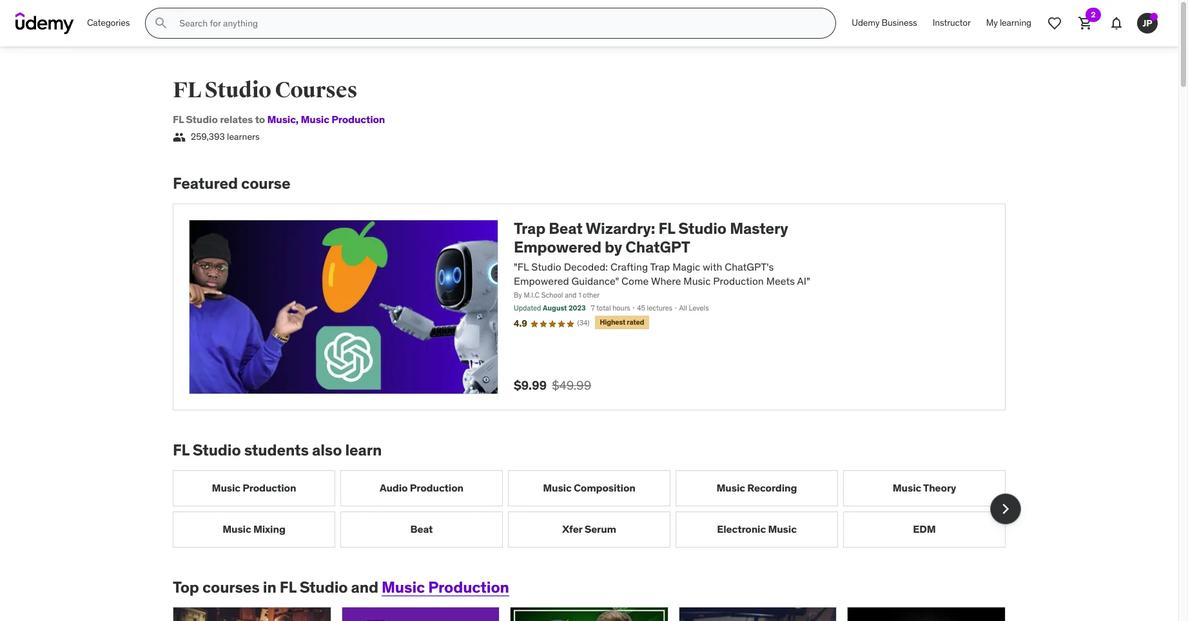 Task type: locate. For each thing, give the bounding box(es) containing it.
0 horizontal spatial beat
[[410, 523, 433, 536]]

0 vertical spatial music production link
[[296, 113, 385, 126]]

hours
[[613, 303, 630, 313]]

empowered up m.i.c at top
[[514, 275, 569, 288]]

beat
[[549, 219, 583, 239], [410, 523, 433, 536]]

beat up decoded:
[[549, 219, 583, 239]]

instructor link
[[925, 8, 978, 39]]

1 vertical spatial and
[[351, 577, 378, 597]]

trap beat wizardry: fl studio mastery empowered by chatgpt "fl studio decoded: crafting trap magic with chatgpt's empowered guidance" come where music production meets ai" by m.i.c school and 1 other
[[514, 219, 810, 300]]

empowered
[[514, 237, 601, 257], [514, 275, 569, 288]]

beat down audio production link on the left bottom
[[410, 523, 433, 536]]

music left recording
[[717, 482, 745, 494]]

electronic music link
[[676, 512, 838, 548]]

chatgpt's
[[725, 260, 774, 273]]

1 horizontal spatial and
[[565, 291, 577, 300]]

rated
[[627, 318, 644, 327]]

all levels
[[679, 303, 709, 313]]

guidance"
[[572, 275, 619, 288]]

Search for anything text field
[[177, 12, 820, 34]]

music production link down courses
[[296, 113, 385, 126]]

beat inside trap beat wizardry: fl studio mastery empowered by chatgpt "fl studio decoded: crafting trap magic with chatgpt's empowered guidance" come where music production meets ai" by m.i.c school and 1 other
[[549, 219, 583, 239]]

courses
[[275, 77, 357, 104]]

students
[[244, 440, 309, 460]]

0 vertical spatial empowered
[[514, 237, 601, 257]]

1 vertical spatial empowered
[[514, 275, 569, 288]]

4.9
[[514, 318, 527, 330]]

all
[[679, 303, 687, 313]]

submit search image
[[154, 15, 169, 31]]

where
[[651, 275, 681, 288]]

music right the to
[[267, 113, 296, 126]]

45
[[637, 303, 645, 313]]

levels
[[689, 303, 709, 313]]

music down magic
[[684, 275, 711, 288]]

music inside trap beat wizardry: fl studio mastery empowered by chatgpt "fl studio decoded: crafting trap magic with chatgpt's empowered guidance" come where music production meets ai" by m.i.c school and 1 other
[[684, 275, 711, 288]]

$9.99 $49.99
[[514, 378, 591, 393]]

total
[[596, 303, 611, 313]]

0 vertical spatial and
[[565, 291, 577, 300]]

featured course
[[173, 174, 290, 194]]

music production link down beat link at the bottom
[[382, 577, 509, 597]]

theory
[[923, 482, 956, 494]]

serum
[[585, 523, 616, 536]]

beat inside beat link
[[410, 523, 433, 536]]

highest
[[600, 318, 625, 327]]

music mixing
[[223, 523, 285, 536]]

studio right the "fl
[[531, 260, 561, 273]]

2 vertical spatial music production link
[[382, 577, 509, 597]]

1 empowered from the top
[[514, 237, 601, 257]]

music theory
[[893, 482, 956, 494]]

ai"
[[797, 275, 810, 288]]

fl studio relates to music music production
[[173, 113, 385, 126]]

1 vertical spatial beat
[[410, 523, 433, 536]]

electronic music
[[717, 523, 797, 536]]

and
[[565, 291, 577, 300], [351, 577, 378, 597]]

fl for fl studio courses
[[173, 77, 201, 104]]

come
[[622, 275, 649, 288]]

crafting
[[611, 260, 648, 273]]

mixing
[[253, 523, 285, 536]]

"fl
[[514, 260, 529, 273]]

1 vertical spatial trap
[[650, 260, 670, 273]]

music up music mixing
[[212, 482, 240, 494]]

studio
[[205, 77, 271, 104], [186, 113, 218, 126], [678, 219, 727, 239], [531, 260, 561, 273], [193, 440, 241, 460], [300, 577, 348, 597]]

m.i.c
[[524, 291, 540, 300]]

audio
[[380, 482, 408, 494]]

0 vertical spatial trap
[[514, 219, 545, 239]]

composition
[[574, 482, 635, 494]]

1 horizontal spatial beat
[[549, 219, 583, 239]]

small image
[[173, 131, 186, 144]]

music recording
[[717, 482, 797, 494]]

course
[[241, 174, 290, 194]]

production
[[331, 113, 385, 126], [713, 275, 764, 288], [243, 482, 296, 494], [410, 482, 463, 494], [428, 577, 509, 597]]

audio production link
[[340, 470, 503, 506]]

mastery
[[730, 219, 788, 239]]

trap up the where
[[650, 260, 670, 273]]

1
[[578, 291, 581, 300]]

you have alerts image
[[1150, 13, 1158, 21]]

xfer serum
[[562, 523, 616, 536]]

lectures
[[647, 303, 673, 313]]

notifications image
[[1109, 15, 1124, 31]]

music production link
[[296, 113, 385, 126], [173, 470, 335, 506], [382, 577, 509, 597]]

2 empowered from the top
[[514, 275, 569, 288]]

relates
[[220, 113, 253, 126]]

trap up the "fl
[[514, 219, 545, 239]]

music production link up music mixing
[[173, 470, 335, 506]]

school
[[541, 291, 563, 300]]

next image
[[995, 499, 1016, 519]]

0 vertical spatial beat
[[549, 219, 583, 239]]

trap
[[514, 219, 545, 239], [650, 260, 670, 273]]

highest rated
[[600, 318, 644, 327]]

music
[[267, 113, 296, 126], [301, 113, 329, 126], [684, 275, 711, 288], [212, 482, 240, 494], [543, 482, 572, 494], [717, 482, 745, 494], [893, 482, 921, 494], [223, 523, 251, 536], [768, 523, 797, 536], [382, 577, 425, 597]]

music right electronic
[[768, 523, 797, 536]]

studio up music production
[[193, 440, 241, 460]]

empowered up decoded:
[[514, 237, 601, 257]]

fl inside trap beat wizardry: fl studio mastery empowered by chatgpt "fl studio decoded: crafting trap magic with chatgpt's empowered guidance" come where music production meets ai" by m.i.c school and 1 other
[[658, 219, 675, 239]]

learners
[[227, 131, 260, 143]]

7 total hours
[[591, 303, 630, 313]]



Task type: vqa. For each thing, say whether or not it's contained in the screenshot.
Share Button at top
no



Task type: describe. For each thing, give the bounding box(es) containing it.
my
[[986, 17, 998, 28]]

audio production
[[380, 482, 463, 494]]

jp link
[[1132, 8, 1163, 39]]

jp
[[1143, 17, 1152, 29]]

beat link
[[340, 512, 503, 548]]

top courses in fl studio and music production
[[173, 577, 509, 597]]

2
[[1091, 10, 1096, 19]]

fl for fl studio relates to music music production
[[173, 113, 184, 126]]

music down beat link at the bottom
[[382, 577, 425, 597]]

2 link
[[1070, 8, 1101, 39]]

xfer
[[562, 523, 582, 536]]

music composition
[[543, 482, 635, 494]]

shopping cart with 2 items image
[[1078, 15, 1093, 31]]

fl studio courses
[[173, 77, 357, 104]]

studio up relates
[[205, 77, 271, 104]]

xfer serum link
[[508, 512, 670, 548]]

udemy business
[[852, 17, 917, 28]]

also
[[312, 440, 342, 460]]

music recording link
[[676, 470, 838, 506]]

$49.99
[[552, 378, 591, 393]]

by
[[605, 237, 622, 257]]

updated
[[514, 303, 541, 313]]

instructor
[[933, 17, 971, 28]]

to
[[255, 113, 265, 126]]

electronic
[[717, 523, 766, 536]]

and inside trap beat wizardry: fl studio mastery empowered by chatgpt "fl studio decoded: crafting trap magic with chatgpt's empowered guidance" come where music production meets ai" by m.i.c school and 1 other
[[565, 291, 577, 300]]

in
[[263, 577, 276, 597]]

(34)
[[577, 319, 590, 328]]

music down courses
[[301, 113, 329, 126]]

production inside trap beat wizardry: fl studio mastery empowered by chatgpt "fl studio decoded: crafting trap magic with chatgpt's empowered guidance" come where music production meets ai" by m.i.c school and 1 other
[[713, 275, 764, 288]]

chatgpt
[[626, 237, 690, 257]]

edm
[[913, 523, 936, 536]]

other
[[583, 291, 600, 300]]

music up the 'xfer'
[[543, 482, 572, 494]]

fl for fl studio students also learn
[[173, 440, 189, 460]]

categories button
[[79, 8, 138, 39]]

fl studio students also learn
[[173, 440, 382, 460]]

music mixing link
[[173, 512, 335, 548]]

studio up with on the top right of page
[[678, 219, 727, 239]]

259,393
[[191, 131, 225, 143]]

wizardry:
[[586, 219, 655, 239]]

learn
[[345, 440, 382, 460]]

learning
[[1000, 17, 1031, 28]]

top
[[173, 577, 199, 597]]

udemy image
[[15, 12, 74, 34]]

1 vertical spatial music production link
[[173, 470, 335, 506]]

music production
[[212, 482, 296, 494]]

music theory link
[[843, 470, 1006, 506]]

45 lectures
[[637, 303, 673, 313]]

business
[[882, 17, 917, 28]]

studio up 259,393 on the left top of the page
[[186, 113, 218, 126]]

edm link
[[843, 512, 1006, 548]]

2023
[[569, 303, 586, 313]]

courses
[[202, 577, 260, 597]]

decoded:
[[564, 260, 608, 273]]

featured
[[173, 174, 238, 194]]

0 horizontal spatial trap
[[514, 219, 545, 239]]

with
[[703, 260, 722, 273]]

categories
[[87, 17, 130, 28]]

updated august 2023
[[514, 303, 586, 313]]

music left mixing
[[223, 523, 251, 536]]

studio right in
[[300, 577, 348, 597]]

1 horizontal spatial trap
[[650, 260, 670, 273]]

music left theory
[[893, 482, 921, 494]]

my learning link
[[978, 8, 1039, 39]]

259,393 learners
[[191, 131, 260, 143]]

by
[[514, 291, 522, 300]]

recording
[[747, 482, 797, 494]]

0 horizontal spatial and
[[351, 577, 378, 597]]

my learning
[[986, 17, 1031, 28]]

7
[[591, 303, 595, 313]]

magic
[[673, 260, 700, 273]]

udemy business link
[[844, 8, 925, 39]]

meets
[[766, 275, 795, 288]]

udemy
[[852, 17, 880, 28]]

music composition link
[[508, 470, 670, 506]]

carousel element
[[173, 470, 1021, 548]]

august
[[543, 303, 567, 313]]

wishlist image
[[1047, 15, 1062, 31]]



